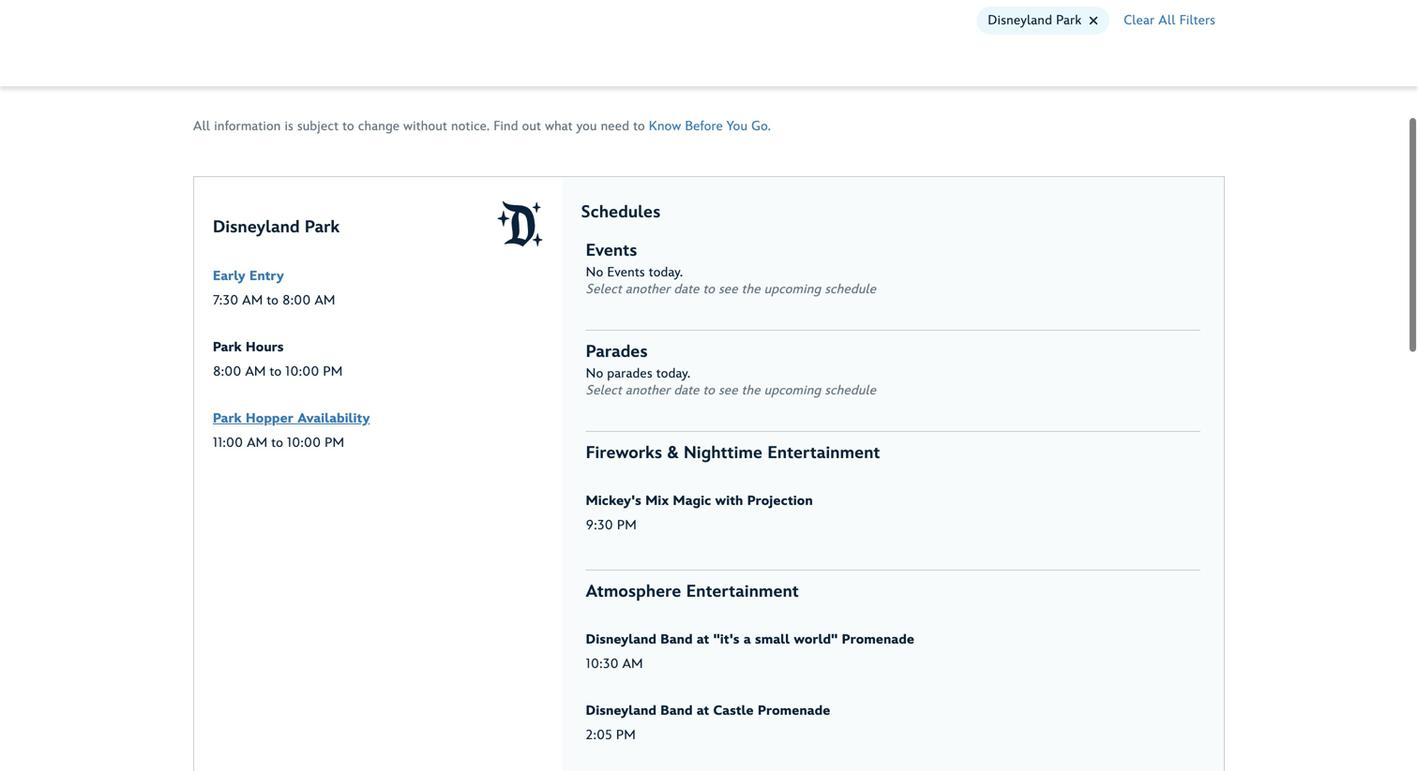 Task type: vqa. For each thing, say whether or not it's contained in the screenshot.
Parades Select
yes



Task type: locate. For each thing, give the bounding box(es) containing it.
know before you go. link
[[649, 119, 771, 134]]

band inside disneyland band at castle promenade 2:05 pm
[[661, 704, 693, 719]]

the up fireworks & nighttime entertainment
[[742, 383, 760, 399]]

park hours 8:00 am to 10:00 pm
[[213, 340, 343, 380]]

you
[[577, 119, 597, 134]]

to up parades no parades today. select another date to see the upcoming schedule
[[703, 282, 715, 297]]

upcoming for events
[[764, 282, 821, 297]]

at for castle
[[697, 704, 709, 719]]

see up fireworks & nighttime entertainment
[[719, 383, 738, 399]]

all left information
[[193, 119, 210, 134]]

pm down availability
[[325, 436, 344, 451]]

early
[[213, 269, 246, 284]]

am
[[242, 293, 263, 309], [315, 293, 335, 309], [245, 364, 266, 380], [247, 436, 268, 451], [622, 657, 643, 673]]

to right need
[[633, 119, 645, 134]]

1 vertical spatial 10:00
[[287, 436, 321, 451]]

hopper
[[246, 411, 294, 427]]

at inside disneyland band at castle promenade 2:05 pm
[[697, 704, 709, 719]]

0 vertical spatial date
[[674, 282, 699, 297]]

date inside parades no parades today. select another date to see the upcoming schedule
[[674, 383, 699, 399]]

to down entry in the left of the page
[[267, 293, 279, 309]]

disneyland
[[988, 13, 1052, 28], [213, 218, 300, 238], [586, 633, 657, 648], [586, 704, 657, 719]]

all
[[1159, 13, 1176, 28], [193, 119, 210, 134]]

8:00
[[282, 293, 311, 309], [213, 364, 242, 380]]

date up &
[[674, 383, 699, 399]]

promenade right castle
[[758, 704, 831, 719]]

1 vertical spatial upcoming
[[764, 383, 821, 399]]

1 vertical spatial no
[[586, 366, 603, 382]]

all inside button
[[1159, 13, 1176, 28]]

all information is subject to change without notice. find out what you need to know before you go.
[[193, 119, 771, 134]]

0 vertical spatial all
[[1159, 13, 1176, 28]]

0 vertical spatial schedule
[[825, 282, 876, 297]]

no inside events no events today. select another date to see the upcoming schedule
[[586, 265, 603, 280]]

0 vertical spatial today.
[[649, 265, 683, 280]]

2 at from the top
[[697, 704, 709, 719]]

park left clear
[[1056, 13, 1082, 28]]

pm right 2:05
[[616, 728, 636, 744]]

schedule for events
[[825, 282, 876, 297]]

at inside disneyland band at "it's a small world" promenade 10:30 am
[[697, 633, 709, 648]]

schedule for parades
[[825, 383, 876, 399]]

upcoming
[[764, 282, 821, 297], [764, 383, 821, 399]]

8:00 down entry in the left of the page
[[282, 293, 311, 309]]

subject
[[297, 119, 339, 134]]

am inside park hopper availability 11:00 am to 10:00 pm
[[247, 436, 268, 451]]

to up nighttime
[[703, 383, 715, 399]]

parades no parades today. select another date to see the upcoming schedule
[[586, 342, 876, 399]]

today. right parades
[[656, 366, 691, 382]]

2 upcoming from the top
[[764, 383, 821, 399]]

pm inside park hours 8:00 am to 10:00 pm
[[323, 364, 343, 380]]

band left castle
[[661, 704, 693, 719]]

1 select from the top
[[586, 282, 622, 297]]

promenade right world"
[[842, 633, 915, 648]]

no down schedules
[[586, 265, 603, 280]]

1 the from the top
[[742, 282, 760, 297]]

today. inside events no events today. select another date to see the upcoming schedule
[[649, 265, 683, 280]]

the up parades no parades today. select another date to see the upcoming schedule
[[742, 282, 760, 297]]

without
[[403, 119, 447, 134]]

2 no from the top
[[586, 366, 603, 382]]

mickey's
[[586, 494, 642, 509]]

fireworks & nighttime entertainment
[[586, 444, 880, 464]]

park hopper availability 11:00 am to 10:00 pm
[[213, 411, 370, 451]]

pm inside mickey's mix magic with projection 9:30 pm
[[617, 518, 637, 534]]

2 select from the top
[[586, 383, 622, 399]]

park inside park hopper availability 11:00 am to 10:00 pm
[[213, 411, 242, 427]]

disneyland inside disneyland band at castle promenade 2:05 pm
[[586, 704, 657, 719]]

2 band from the top
[[661, 704, 693, 719]]

fireworks
[[586, 444, 662, 464]]

1 vertical spatial 8:00
[[213, 364, 242, 380]]

promenade
[[842, 633, 915, 648], [758, 704, 831, 719]]

pm up availability
[[323, 364, 343, 380]]

0 vertical spatial no
[[586, 265, 603, 280]]

1 vertical spatial events
[[607, 265, 645, 280]]

park left hours
[[213, 340, 242, 355]]

promenade inside disneyland band at castle promenade 2:05 pm
[[758, 704, 831, 719]]

filters
[[1180, 13, 1216, 28]]

band inside disneyland band at "it's a small world" promenade 10:30 am
[[661, 633, 693, 648]]

1 vertical spatial select
[[586, 383, 622, 399]]

0 vertical spatial the
[[742, 282, 760, 297]]

10:30
[[586, 657, 619, 673]]

schedule inside parades no parades today. select another date to see the upcoming schedule
[[825, 383, 876, 399]]

atmosphere
[[586, 582, 681, 603]]

am inside disneyland band at "it's a small world" promenade 10:30 am
[[622, 657, 643, 673]]

the inside events no events today. select another date to see the upcoming schedule
[[742, 282, 760, 297]]

1 no from the top
[[586, 265, 603, 280]]

0 vertical spatial another
[[626, 282, 670, 297]]

am right 7:30
[[242, 293, 263, 309]]

0 vertical spatial band
[[661, 633, 693, 648]]

disneyland park inside press any pill to remove the related filter 'element'
[[988, 13, 1082, 28]]

pm for disneyland band at castle promenade 2:05 pm
[[616, 728, 636, 744]]

see up parades no parades today. select another date to see the upcoming schedule
[[719, 282, 738, 297]]

pm right 9:30
[[617, 518, 637, 534]]

at left "it's
[[697, 633, 709, 648]]

1 vertical spatial today.
[[656, 366, 691, 382]]

park
[[1056, 13, 1082, 28], [305, 218, 340, 238], [213, 340, 242, 355], [213, 411, 242, 427]]

1 vertical spatial disneyland park
[[213, 218, 340, 238]]

another down parades
[[626, 383, 670, 399]]

2 another from the top
[[626, 383, 670, 399]]

1 band from the top
[[661, 633, 693, 648]]

disneyland inside press any pill to remove the related filter 'element'
[[988, 13, 1052, 28]]

1 vertical spatial promenade
[[758, 704, 831, 719]]

2 the from the top
[[742, 383, 760, 399]]

upcoming for parades
[[764, 383, 821, 399]]

pm for park hours 8:00 am to 10:00 pm
[[323, 364, 343, 380]]

select inside events no events today. select another date to see the upcoming schedule
[[586, 282, 622, 297]]

schedule
[[825, 282, 876, 297], [825, 383, 876, 399]]

schedule inside events no events today. select another date to see the upcoming schedule
[[825, 282, 876, 297]]

1 horizontal spatial all
[[1159, 13, 1176, 28]]

go.
[[751, 119, 771, 134]]

8:00 up the "11:00"
[[213, 364, 242, 380]]

0 vertical spatial see
[[719, 282, 738, 297]]

to down hopper
[[271, 436, 283, 451]]

hours
[[246, 340, 284, 355]]

1 vertical spatial another
[[626, 383, 670, 399]]

the
[[742, 282, 760, 297], [742, 383, 760, 399]]

press any pill to remove the related filter element
[[193, 2, 1225, 39]]

1 vertical spatial date
[[674, 383, 699, 399]]

select down parades
[[586, 383, 622, 399]]

parades
[[586, 342, 648, 363]]

2 schedule from the top
[[825, 383, 876, 399]]

band left "it's
[[661, 633, 693, 648]]

0 horizontal spatial promenade
[[758, 704, 831, 719]]

0 horizontal spatial 8:00
[[213, 364, 242, 380]]

1 see from the top
[[719, 282, 738, 297]]

before
[[685, 119, 723, 134]]

"it's
[[713, 633, 740, 648]]

1 schedule from the top
[[825, 282, 876, 297]]

see
[[719, 282, 738, 297], [719, 383, 738, 399]]

select
[[586, 282, 622, 297], [586, 383, 622, 399]]

1 another from the top
[[626, 282, 670, 297]]

see inside parades no parades today. select another date to see the upcoming schedule
[[719, 383, 738, 399]]

am down hours
[[245, 364, 266, 380]]

availability
[[298, 411, 370, 427]]

at for "it's
[[697, 633, 709, 648]]

1 horizontal spatial disneyland park
[[988, 13, 1082, 28]]

clear
[[1124, 13, 1155, 28]]

band
[[661, 633, 693, 648], [661, 704, 693, 719]]

1 vertical spatial see
[[719, 383, 738, 399]]

mickey's mix magic with projection 9:30 pm
[[586, 494, 813, 534]]

is
[[285, 119, 294, 134]]

am inside park hours 8:00 am to 10:00 pm
[[245, 364, 266, 380]]

no inside parades no parades today. select another date to see the upcoming schedule
[[586, 366, 603, 382]]

with
[[715, 494, 743, 509]]

parades
[[607, 366, 653, 382]]

1 vertical spatial band
[[661, 704, 693, 719]]

1 vertical spatial all
[[193, 119, 210, 134]]

1 horizontal spatial 8:00
[[282, 293, 311, 309]]

park up the "11:00"
[[213, 411, 242, 427]]

pm
[[323, 364, 343, 380], [325, 436, 344, 451], [617, 518, 637, 534], [616, 728, 636, 744]]

clear all filters
[[1124, 13, 1216, 28]]

another up the parades
[[626, 282, 670, 297]]

0 vertical spatial select
[[586, 282, 622, 297]]

another inside parades no parades today. select another date to see the upcoming schedule
[[626, 383, 670, 399]]

upcoming inside parades no parades today. select another date to see the upcoming schedule
[[764, 383, 821, 399]]

1 at from the top
[[697, 633, 709, 648]]

today. down schedules
[[649, 265, 683, 280]]

the inside parades no parades today. select another date to see the upcoming schedule
[[742, 383, 760, 399]]

to
[[342, 119, 354, 134], [633, 119, 645, 134], [703, 282, 715, 297], [267, 293, 279, 309], [270, 364, 282, 380], [703, 383, 715, 399], [271, 436, 283, 451]]

1 vertical spatial at
[[697, 704, 709, 719]]

no down the parades
[[586, 366, 603, 382]]

0 vertical spatial promenade
[[842, 633, 915, 648]]

entertainment
[[768, 444, 880, 464], [686, 582, 799, 603]]

2 date from the top
[[674, 383, 699, 399]]

0 vertical spatial 8:00
[[282, 293, 311, 309]]

1 upcoming from the top
[[764, 282, 821, 297]]

to down hours
[[270, 364, 282, 380]]

pm for mickey's mix magic with projection 9:30 pm
[[617, 518, 637, 534]]

entertainment up projection
[[768, 444, 880, 464]]

to inside park hours 8:00 am to 10:00 pm
[[270, 364, 282, 380]]

date for events
[[674, 282, 699, 297]]

disneyland inside disneyland band at "it's a small world" promenade 10:30 am
[[586, 633, 657, 648]]

need
[[601, 119, 629, 134]]

0 vertical spatial upcoming
[[764, 282, 821, 297]]

0 vertical spatial at
[[697, 633, 709, 648]]

today. inside parades no parades today. select another date to see the upcoming schedule
[[656, 366, 691, 382]]

date inside events no events today. select another date to see the upcoming schedule
[[674, 282, 699, 297]]

at left castle
[[697, 704, 709, 719]]

events
[[586, 241, 637, 261], [607, 265, 645, 280]]

10:00 down availability
[[287, 436, 321, 451]]

2 see from the top
[[719, 383, 738, 399]]

see inside events no events today. select another date to see the upcoming schedule
[[719, 282, 738, 297]]

0 vertical spatial disneyland park
[[988, 13, 1082, 28]]

pm inside disneyland band at castle promenade 2:05 pm
[[616, 728, 636, 744]]

upcoming inside events no events today. select another date to see the upcoming schedule
[[764, 282, 821, 297]]

world"
[[794, 633, 838, 648]]

am down hopper
[[247, 436, 268, 451]]

1 vertical spatial the
[[742, 383, 760, 399]]

no
[[586, 265, 603, 280], [586, 366, 603, 382]]

disneyland park
[[988, 13, 1082, 28], [213, 218, 340, 238]]

today. for parades
[[656, 366, 691, 382]]

2:05
[[586, 728, 612, 744]]

park inside park hours 8:00 am to 10:00 pm
[[213, 340, 242, 355]]

1 date from the top
[[674, 282, 699, 297]]

select inside parades no parades today. select another date to see the upcoming schedule
[[586, 383, 622, 399]]

10:00
[[285, 364, 319, 380], [287, 436, 321, 451]]

another inside events no events today. select another date to see the upcoming schedule
[[626, 282, 670, 297]]

0 vertical spatial 10:00
[[285, 364, 319, 380]]

am right 10:30
[[622, 657, 643, 673]]

1 vertical spatial schedule
[[825, 383, 876, 399]]

date up parades no parades today. select another date to see the upcoming schedule
[[674, 282, 699, 297]]

see for events
[[719, 282, 738, 297]]

another
[[626, 282, 670, 297], [626, 383, 670, 399]]

today.
[[649, 265, 683, 280], [656, 366, 691, 382]]

10:00 up availability
[[285, 364, 319, 380]]

all right clear
[[1159, 13, 1176, 28]]

entertainment up 'a'
[[686, 582, 799, 603]]

date
[[674, 282, 699, 297], [674, 383, 699, 399]]

at
[[697, 633, 709, 648], [697, 704, 709, 719]]

select up the parades
[[586, 282, 622, 297]]

1 horizontal spatial promenade
[[842, 633, 915, 648]]



Task type: describe. For each thing, give the bounding box(es) containing it.
7:30
[[213, 293, 239, 309]]

am down the early entry link
[[315, 293, 335, 309]]

know
[[649, 119, 681, 134]]

mix
[[646, 494, 669, 509]]

8:00 inside early entry 7:30 am to 8:00 am
[[282, 293, 311, 309]]

you
[[727, 119, 748, 134]]

0 vertical spatial events
[[586, 241, 637, 261]]

the for parades
[[742, 383, 760, 399]]

date for parades
[[674, 383, 699, 399]]

see for parades
[[719, 383, 738, 399]]

promenade inside disneyland band at "it's a small world" promenade 10:30 am
[[842, 633, 915, 648]]

no for parades
[[586, 366, 603, 382]]

what
[[545, 119, 573, 134]]

out
[[522, 119, 541, 134]]

to inside events no events today. select another date to see the upcoming schedule
[[703, 282, 715, 297]]

select for parades
[[586, 383, 622, 399]]

magic
[[673, 494, 711, 509]]

to inside park hopper availability 11:00 am to 10:00 pm
[[271, 436, 283, 451]]

to inside parades no parades today. select another date to see the upcoming schedule
[[703, 383, 715, 399]]

10:00 inside park hours 8:00 am to 10:00 pm
[[285, 364, 319, 380]]

park inside press any pill to remove the related filter 'element'
[[1056, 13, 1082, 28]]

schedules
[[581, 203, 661, 223]]

1 vertical spatial entertainment
[[686, 582, 799, 603]]

band for castle
[[661, 704, 693, 719]]

8:00 inside park hours 8:00 am to 10:00 pm
[[213, 364, 242, 380]]

early entry link
[[213, 265, 544, 289]]

another for events
[[626, 282, 670, 297]]

0 horizontal spatial all
[[193, 119, 210, 134]]

park hopper availability link
[[213, 407, 544, 431]]

to right subject
[[342, 119, 354, 134]]

another for parades
[[626, 383, 670, 399]]

a
[[744, 633, 751, 648]]

nighttime
[[684, 444, 763, 464]]

information
[[214, 119, 281, 134]]

11:00
[[213, 436, 243, 451]]

park up the early entry link
[[305, 218, 340, 238]]

today. for events
[[649, 265, 683, 280]]

early entry 7:30 am to 8:00 am
[[213, 269, 335, 309]]

9:30
[[586, 518, 613, 534]]

&
[[667, 444, 679, 464]]

clear all filters button
[[1124, 7, 1216, 35]]

atmosphere entertainment
[[586, 582, 799, 603]]

to inside early entry 7:30 am to 8:00 am
[[267, 293, 279, 309]]

events no events today. select another date to see the upcoming schedule
[[586, 241, 876, 297]]

disneyland band at "it's a small world" promenade 10:30 am
[[586, 633, 915, 673]]

0 horizontal spatial disneyland park
[[213, 218, 340, 238]]

band for "it's
[[661, 633, 693, 648]]

small
[[755, 633, 790, 648]]

select for events
[[586, 282, 622, 297]]

disneyland band at castle promenade 2:05 pm
[[586, 704, 831, 744]]

find
[[494, 119, 518, 134]]

change
[[358, 119, 400, 134]]

the for events
[[742, 282, 760, 297]]

10:00 inside park hopper availability 11:00 am to 10:00 pm
[[287, 436, 321, 451]]

projection
[[747, 494, 813, 509]]

entry
[[250, 269, 284, 284]]

pm inside park hopper availability 11:00 am to 10:00 pm
[[325, 436, 344, 451]]

no for events
[[586, 265, 603, 280]]

castle
[[713, 704, 754, 719]]

0 vertical spatial entertainment
[[768, 444, 880, 464]]

notice.
[[451, 119, 490, 134]]



